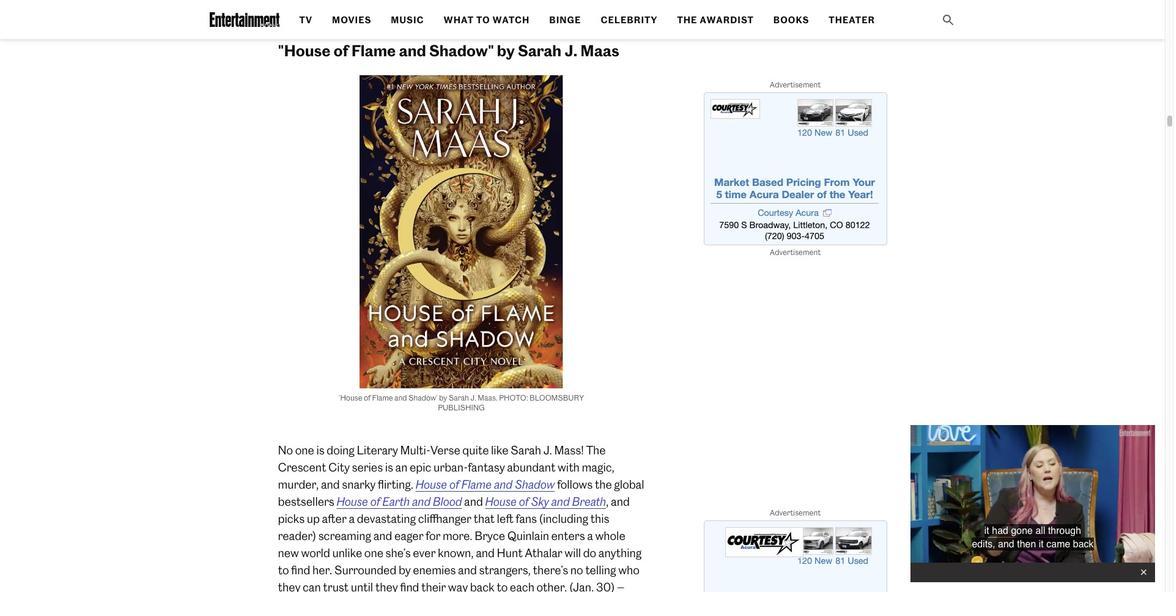 Task type: locate. For each thing, give the bounding box(es) containing it.
screaming
[[319, 529, 371, 543]]

1 vertical spatial a
[[587, 529, 593, 543]]

the up the magic,
[[586, 443, 606, 457]]

'house of flame and shadow' by sarah j. maas.
[[339, 393, 498, 402]]

known,
[[438, 546, 474, 560]]

1 vertical spatial to
[[497, 580, 508, 592]]

by for shadow'
[[439, 393, 447, 402]]

j. left maas at the top
[[565, 41, 578, 60]]

verse
[[431, 443, 461, 457]]

0 vertical spatial to
[[278, 563, 289, 577]]

0 vertical spatial one
[[295, 443, 314, 457]]

0 vertical spatial flame
[[352, 41, 396, 60]]

1 horizontal spatial the
[[678, 15, 698, 26]]

1 advertisement region from the top
[[704, 92, 887, 245]]

they
[[278, 580, 301, 592], [376, 580, 398, 592]]

reader)
[[278, 529, 316, 543]]

flame right 'house
[[372, 393, 393, 402]]

of right 'house
[[364, 393, 371, 402]]

and up "that"
[[464, 495, 483, 509]]

flame for "house
[[352, 41, 396, 60]]

1 vertical spatial one
[[365, 546, 384, 560]]

and down fantasy
[[494, 478, 513, 492]]

0 vertical spatial j.
[[565, 41, 578, 60]]

2 they from the left
[[376, 580, 398, 592]]

j.
[[565, 41, 578, 60], [471, 393, 477, 402], [544, 443, 552, 457]]

strangers,
[[479, 563, 531, 577]]

flame down the movies
[[352, 41, 396, 60]]

find left "their"
[[400, 580, 419, 592]]

athalar
[[525, 546, 563, 560]]

is left an
[[385, 460, 393, 474]]

an
[[396, 460, 408, 474]]

picks
[[278, 512, 305, 526]]

is
[[317, 443, 325, 457], [385, 460, 393, 474]]

of for house of earth and blood and house of sky and breath
[[371, 495, 380, 509]]

0 vertical spatial sarah
[[518, 41, 562, 60]]

the awardist link
[[678, 15, 754, 26]]

2 horizontal spatial by
[[497, 41, 515, 60]]

is left doing on the bottom left of page
[[317, 443, 325, 457]]

house down epic
[[416, 478, 447, 492]]

'house
[[339, 393, 363, 402]]

celebrity
[[601, 15, 658, 26]]

(including
[[539, 512, 589, 526]]

1 horizontal spatial by
[[439, 393, 447, 402]]

, and picks up after a devastating cliffhanger that left fans (including this reader) screaming and eager for more. bryce quinlain enters a whole new world unlike one she's ever known, and hunt athalar will do anything to find her. surrounded by enemies and strangers, there's no telling who they can trust until they find their way back to each other. (jan. 30) —
[[278, 495, 642, 592]]

advertisement region
[[704, 92, 887, 245], [704, 521, 887, 592]]

flame
[[352, 41, 396, 60], [372, 393, 393, 402], [462, 478, 492, 492]]

snarky
[[342, 478, 376, 492]]

1 horizontal spatial j.
[[544, 443, 552, 457]]

music link
[[391, 15, 424, 26]]

home image
[[210, 12, 280, 27]]

0 horizontal spatial j.
[[471, 393, 477, 402]]

j. for maas.
[[471, 393, 477, 402]]

the
[[678, 15, 698, 26], [586, 443, 606, 457]]

by right the 'shadow''
[[439, 393, 447, 402]]

1 vertical spatial by
[[439, 393, 447, 402]]

by for shadow"
[[497, 41, 515, 60]]

bestsellers
[[278, 495, 335, 509]]

0 horizontal spatial a
[[349, 512, 355, 526]]

unlike
[[332, 546, 362, 560]]

and right earth
[[412, 495, 431, 509]]

2 vertical spatial flame
[[462, 478, 492, 492]]

1 vertical spatial is
[[385, 460, 393, 474]]

and
[[399, 41, 426, 60], [395, 393, 407, 402], [321, 478, 340, 492], [494, 478, 513, 492], [412, 495, 431, 509], [464, 495, 483, 509], [552, 495, 570, 509], [611, 495, 630, 509], [374, 529, 392, 543], [476, 546, 495, 560], [458, 563, 477, 577]]

0 horizontal spatial they
[[278, 580, 301, 592]]

until
[[351, 580, 373, 592]]

bloomsbury publishing
[[438, 393, 584, 412]]

1 horizontal spatial a
[[587, 529, 593, 543]]

house for house of flame and shadow
[[416, 478, 447, 492]]

ever
[[413, 546, 436, 560]]

house up left
[[485, 495, 517, 509]]

the
[[595, 478, 612, 492]]

awardist
[[700, 15, 754, 26]]

1 horizontal spatial they
[[376, 580, 398, 592]]

literary
[[357, 443, 398, 457]]

1 vertical spatial advertisement region
[[704, 521, 887, 592]]

to down new
[[278, 563, 289, 577]]

blood
[[433, 495, 462, 509]]

movies link
[[332, 15, 372, 26]]

0 horizontal spatial house
[[337, 495, 368, 509]]

0 horizontal spatial find
[[291, 563, 310, 577]]

1 vertical spatial the
[[586, 443, 606, 457]]

sarah inside no one is doing literary multi-verse quite like sarah j. mass! the crescent city series is an epic urban-fantasy abundant with magic, murder, and snarky flirting.
[[511, 443, 541, 457]]

0 vertical spatial is
[[317, 443, 325, 457]]

and down music link
[[399, 41, 426, 60]]

what
[[444, 15, 474, 26]]

for
[[426, 529, 441, 543]]

maas.
[[478, 393, 498, 402]]

0 vertical spatial advertisement region
[[704, 92, 887, 245]]

house
[[416, 478, 447, 492], [337, 495, 368, 509], [485, 495, 517, 509]]

2 vertical spatial j.
[[544, 443, 552, 457]]

one up crescent
[[295, 443, 314, 457]]

2 horizontal spatial j.
[[565, 41, 578, 60]]

quite
[[463, 443, 489, 457]]

sarah up publishing
[[449, 393, 469, 402]]

telling
[[586, 563, 616, 577]]

city
[[329, 460, 350, 474]]

sarah up abundant
[[511, 443, 541, 457]]

one inside no one is doing literary multi-verse quite like sarah j. mass! the crescent city series is an epic urban-fantasy abundant with magic, murder, and snarky flirting.
[[295, 443, 314, 457]]

0 vertical spatial a
[[349, 512, 355, 526]]

follows
[[557, 478, 593, 492]]

epic
[[410, 460, 432, 474]]

a up do
[[587, 529, 593, 543]]

a
[[349, 512, 355, 526], [587, 529, 593, 543]]

0 vertical spatial by
[[497, 41, 515, 60]]

and down devastating
[[374, 529, 392, 543]]

by down she's
[[399, 563, 411, 577]]

2 vertical spatial sarah
[[511, 443, 541, 457]]

j. left mass!
[[544, 443, 552, 457]]

of down the movies
[[334, 41, 349, 60]]

1 horizontal spatial to
[[497, 580, 508, 592]]

0 horizontal spatial is
[[317, 443, 325, 457]]

sarah for maas.
[[449, 393, 469, 402]]

the inside no one is doing literary multi-verse quite like sarah j. mass! the crescent city series is an epic urban-fantasy abundant with magic, murder, and snarky flirting.
[[586, 443, 606, 457]]

eager
[[395, 529, 424, 543]]

to
[[278, 563, 289, 577], [497, 580, 508, 592]]

1 vertical spatial flame
[[372, 393, 393, 402]]

1 vertical spatial find
[[400, 580, 419, 592]]

search image
[[941, 13, 956, 27]]

house of earth and blood and house of sky and breath
[[337, 495, 606, 509]]

'house of flame and shadow' by sarah j. maas image
[[315, 75, 608, 388]]

find up the can
[[291, 563, 310, 577]]

1 vertical spatial sarah
[[449, 393, 469, 402]]

murder,
[[278, 478, 319, 492]]

0 vertical spatial find
[[291, 563, 310, 577]]

they left the can
[[278, 580, 301, 592]]

the left awardist
[[678, 15, 698, 26]]

by down watch
[[497, 41, 515, 60]]

enemies
[[413, 563, 456, 577]]

"house
[[278, 41, 331, 60]]

a right after
[[349, 512, 355, 526]]

of left sky
[[519, 495, 529, 509]]

sarah for maas
[[518, 41, 562, 60]]

0 horizontal spatial the
[[586, 443, 606, 457]]

sarah down binge link
[[518, 41, 562, 60]]

books
[[774, 15, 810, 26]]

one inside ', and picks up after a devastating cliffhanger that left fans (including this reader) screaming and eager for more. bryce quinlain enters a whole new world unlike one she's ever known, and hunt athalar will do anything to find her. surrounded by enemies and strangers, there's no telling who they can trust until they find their way back to each other. (jan. 30) —'
[[365, 546, 384, 560]]

1 horizontal spatial one
[[365, 546, 384, 560]]

they right until at the left of page
[[376, 580, 398, 592]]

each
[[510, 580, 535, 592]]

house down snarky
[[337, 495, 368, 509]]

of down urban- on the left bottom of the page
[[450, 478, 459, 492]]

trust
[[323, 580, 349, 592]]

j. left maas.
[[471, 393, 477, 402]]

and left the 'shadow''
[[395, 393, 407, 402]]

house of flame and shadow link
[[416, 478, 555, 492]]

breath
[[572, 495, 606, 509]]

one up surrounded at the bottom left
[[365, 546, 384, 560]]

and down city
[[321, 478, 340, 492]]

to down the strangers,
[[497, 580, 508, 592]]

enters
[[552, 529, 585, 543]]

shadow
[[515, 478, 555, 492]]

2 vertical spatial by
[[399, 563, 411, 577]]

flame up house of earth and blood and house of sky and breath
[[462, 478, 492, 492]]

find
[[291, 563, 310, 577], [400, 580, 419, 592]]

shadow'
[[409, 393, 438, 402]]

1 vertical spatial j.
[[471, 393, 477, 402]]

0 horizontal spatial one
[[295, 443, 314, 457]]

to
[[477, 15, 490, 26]]

fantasy
[[468, 460, 505, 474]]

2 horizontal spatial house
[[485, 495, 517, 509]]

binge link
[[550, 15, 581, 26]]

of up devastating
[[371, 495, 380, 509]]

one
[[295, 443, 314, 457], [365, 546, 384, 560]]

urban-
[[434, 460, 468, 474]]

flame for 'house
[[372, 393, 393, 402]]

theater
[[829, 15, 876, 26]]

0 horizontal spatial by
[[399, 563, 411, 577]]

1 horizontal spatial house
[[416, 478, 447, 492]]

doing
[[327, 443, 355, 457]]



Task type: vqa. For each thing, say whether or not it's contained in the screenshot.
top 'Flame'
yes



Task type: describe. For each thing, give the bounding box(es) containing it.
30)
[[596, 580, 615, 592]]

no
[[571, 563, 583, 577]]

0 vertical spatial the
[[678, 15, 698, 26]]

way
[[448, 580, 468, 592]]

1 horizontal spatial is
[[385, 460, 393, 474]]

up
[[307, 512, 320, 526]]

"house of flame and shadow" by sarah j. maas
[[278, 41, 620, 60]]

and up (including
[[552, 495, 570, 509]]

,
[[606, 495, 609, 509]]

no one is doing literary multi-verse quite like sarah j. mass! the crescent city series is an epic urban-fantasy abundant with magic, murder, and snarky flirting.
[[278, 443, 615, 492]]

music
[[391, 15, 424, 26]]

what to watch link
[[444, 15, 530, 26]]

1 horizontal spatial find
[[400, 580, 419, 592]]

of for "house of flame and shadow" by sarah j. maas
[[334, 41, 349, 60]]

devastating
[[357, 512, 416, 526]]

fans
[[516, 512, 537, 526]]

by inside ', and picks up after a devastating cliffhanger that left fans (including this reader) screaming and eager for more. bryce quinlain enters a whole new world unlike one she's ever known, and hunt athalar will do anything to find her. surrounded by enemies and strangers, there's no telling who they can trust until they find their way back to each other. (jan. 30) —'
[[399, 563, 411, 577]]

maas
[[581, 41, 620, 60]]

left
[[497, 512, 514, 526]]

after
[[322, 512, 347, 526]]

of for house of flame and shadow
[[450, 478, 459, 492]]

bryce
[[475, 529, 505, 543]]

crescent
[[278, 460, 326, 474]]

j. for maas
[[565, 41, 578, 60]]

house of sky and breath link
[[485, 495, 606, 509]]

she's
[[386, 546, 411, 560]]

books link
[[774, 15, 810, 26]]

cliffhanger
[[418, 512, 472, 526]]

do
[[583, 546, 597, 560]]

her.
[[313, 563, 332, 577]]

1 they from the left
[[278, 580, 301, 592]]

(jan.
[[570, 580, 594, 592]]

house of flame and shadow
[[416, 478, 555, 492]]

anything
[[599, 546, 642, 560]]

2 advertisement region from the top
[[704, 521, 887, 592]]

back
[[470, 580, 495, 592]]

shadow"
[[429, 41, 494, 60]]

who
[[619, 563, 640, 577]]

publishing
[[438, 403, 485, 412]]

house of earth and blood link
[[337, 495, 462, 509]]

flirting.
[[378, 478, 414, 492]]

whole
[[596, 529, 626, 543]]

will
[[565, 546, 581, 560]]

what to watch
[[444, 15, 530, 26]]

world
[[301, 546, 330, 560]]

binge
[[550, 15, 581, 26]]

flame for house
[[462, 478, 492, 492]]

other.
[[537, 580, 567, 592]]

no
[[278, 443, 293, 457]]

the awardist
[[678, 15, 754, 26]]

surrounded
[[335, 563, 397, 577]]

earth
[[383, 495, 410, 509]]

tv
[[299, 15, 313, 26]]

follows the global bestsellers
[[278, 478, 645, 509]]

sky
[[531, 495, 549, 509]]

mass!
[[555, 443, 584, 457]]

j. inside no one is doing literary multi-verse quite like sarah j. mass! the crescent city series is an epic urban-fantasy abundant with magic, murder, and snarky flirting.
[[544, 443, 552, 457]]

and down the bryce
[[476, 546, 495, 560]]

abundant
[[507, 460, 556, 474]]

and up "way"
[[458, 563, 477, 577]]

series
[[352, 460, 383, 474]]

watch
[[493, 15, 530, 26]]

tv link
[[299, 15, 313, 26]]

magic,
[[582, 460, 615, 474]]

new
[[278, 546, 299, 560]]

bloomsbury
[[530, 393, 584, 402]]

can
[[303, 580, 321, 592]]

quinlain
[[508, 529, 549, 543]]

multi-
[[400, 443, 431, 457]]

and inside no one is doing literary multi-verse quite like sarah j. mass! the crescent city series is an epic urban-fantasy abundant with magic, murder, and snarky flirting.
[[321, 478, 340, 492]]

there's
[[533, 563, 568, 577]]

hunt
[[497, 546, 523, 560]]

and right ,
[[611, 495, 630, 509]]

house for house of earth and blood and house of sky and breath
[[337, 495, 368, 509]]

celebrity link
[[601, 15, 658, 26]]

—
[[617, 580, 625, 592]]

this
[[591, 512, 610, 526]]

movies
[[332, 15, 372, 26]]

with
[[558, 460, 580, 474]]

theater link
[[829, 15, 876, 26]]

0 horizontal spatial to
[[278, 563, 289, 577]]

of for 'house of flame and shadow' by sarah j. maas.
[[364, 393, 371, 402]]

global
[[614, 478, 645, 492]]

more.
[[443, 529, 473, 543]]



